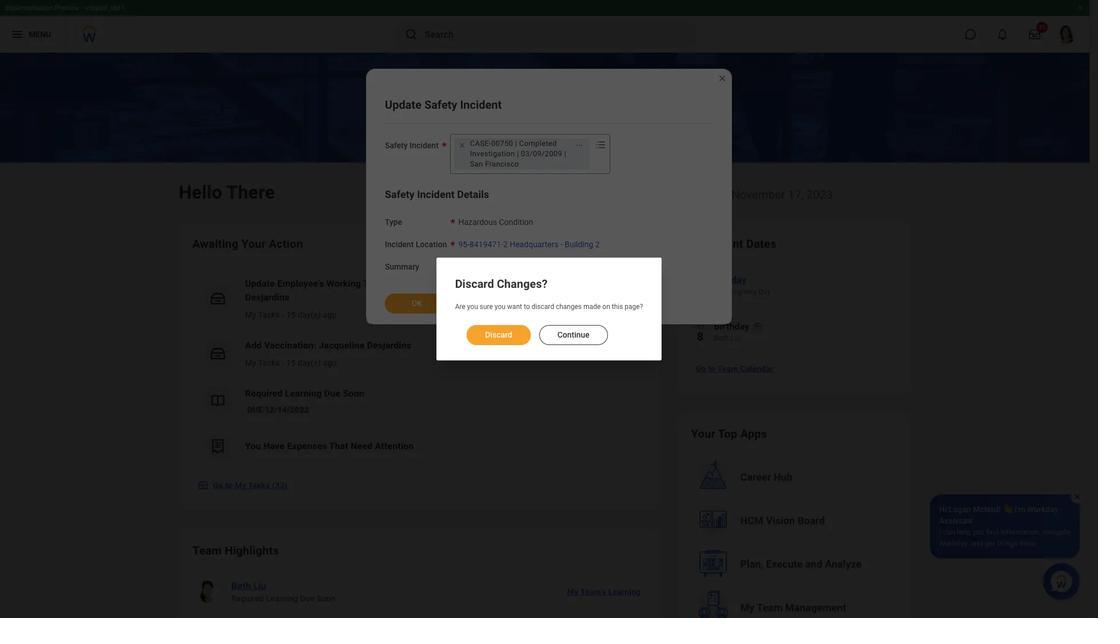 Task type: locate. For each thing, give the bounding box(es) containing it.
liu down 'birthday'
[[731, 334, 741, 342]]

safety for safety incident details
[[385, 188, 415, 200]]

learning right team's
[[609, 587, 641, 596]]

0 vertical spatial my tasks - 15 day(s) ago
[[245, 310, 337, 319]]

inbox image left go to my tasks (33) in the left of the page
[[197, 480, 209, 491]]

15
[[287, 310, 296, 319], [287, 358, 296, 367]]

0 vertical spatial update
[[385, 98, 422, 112]]

profile logan mcneil element
[[1051, 22, 1083, 47]]

1 vertical spatial my tasks - 15 day(s) ago
[[245, 358, 337, 367]]

1 horizontal spatial 2
[[596, 240, 600, 249]]

1 vertical spatial jacqueline
[[319, 340, 365, 351]]

soon
[[343, 388, 365, 399], [317, 594, 336, 603]]

- up vaccination:
[[282, 310, 284, 319]]

- left building
[[561, 240, 563, 249]]

team down execute
[[757, 602, 783, 614]]

location
[[416, 240, 447, 249]]

0 horizontal spatial and
[[806, 558, 823, 570]]

1 vertical spatial 15
[[287, 358, 296, 367]]

important dates element
[[692, 266, 898, 355]]

2 vertical spatial to
[[226, 481, 233, 490]]

1 vertical spatial required
[[232, 594, 264, 603]]

liu down highlights
[[253, 580, 266, 591]]

0 horizontal spatial due
[[248, 405, 263, 414]]

1 horizontal spatial inbox image
[[209, 290, 226, 307]]

and left get
[[971, 539, 984, 548]]

2 vertical spatial due
[[300, 594, 315, 603]]

00750
[[492, 139, 513, 148]]

1 vertical spatial safety
[[385, 141, 408, 150]]

update up safety incident
[[385, 98, 422, 112]]

0 vertical spatial your
[[242, 237, 266, 251]]

due 12/14/2022
[[248, 405, 309, 414]]

| up francisco
[[517, 149, 519, 158]]

discard inside button
[[485, 330, 512, 339]]

ago for top inbox icon
[[323, 310, 337, 319]]

execute
[[767, 558, 803, 570]]

0 horizontal spatial 2
[[504, 240, 508, 249]]

0 horizontal spatial inbox image
[[197, 480, 209, 491]]

0 vertical spatial ago
[[323, 310, 337, 319]]

completed
[[520, 139, 557, 148]]

0 vertical spatial team
[[718, 364, 739, 373]]

0 vertical spatial inbox image
[[209, 290, 226, 307]]

workday,
[[940, 539, 970, 548]]

my tasks - 15 day(s) ago
[[245, 310, 337, 319], [245, 358, 337, 367]]

flexible
[[427, 278, 459, 289]]

your left top
[[692, 427, 716, 441]]

1 vertical spatial your
[[692, 427, 716, 441]]

- right preview
[[81, 4, 83, 12]]

holiday button
[[715, 272, 898, 287]]

0 horizontal spatial go
[[213, 481, 223, 490]]

you right sure
[[495, 303, 506, 311]]

highlights
[[225, 544, 279, 557]]

learning up 12/14/2022
[[285, 388, 322, 399]]

1 2 from the left
[[504, 240, 508, 249]]

required inside beth liu required learning due soon
[[232, 594, 264, 603]]

my tasks - 15 day(s) ago up vaccination:
[[245, 310, 337, 319]]

0 vertical spatial and
[[971, 539, 984, 548]]

1 vertical spatial update
[[245, 278, 275, 289]]

inbox image
[[209, 290, 226, 307], [197, 480, 209, 491]]

0 vertical spatial beth
[[715, 334, 729, 342]]

2 horizontal spatial to
[[709, 364, 716, 373]]

jacqueline right vaccination:
[[319, 340, 365, 351]]

1 vertical spatial day(s)
[[298, 358, 321, 367]]

2 my tasks - 15 day(s) ago from the top
[[245, 358, 337, 367]]

safety incident details
[[385, 188, 490, 200]]

2 horizontal spatial you
[[973, 528, 985, 536]]

1 horizontal spatial go
[[696, 364, 707, 373]]

preview
[[55, 4, 79, 12]]

0 vertical spatial discard
[[455, 277, 494, 291]]

you left the find
[[973, 528, 985, 536]]

0 horizontal spatial soon
[[317, 594, 336, 603]]

2 ago from the top
[[323, 358, 337, 367]]

important dates
[[692, 237, 777, 251]]

soon inside the awaiting your action list
[[343, 388, 365, 399]]

things
[[998, 539, 1018, 548]]

0 horizontal spatial your
[[242, 237, 266, 251]]

discard button
[[467, 325, 531, 345]]

close update safety incident image
[[718, 74, 727, 83]]

hazardous condition element
[[459, 215, 534, 227]]

2 vertical spatial tasks
[[248, 481, 270, 490]]

1 horizontal spatial desjardins
[[367, 340, 412, 351]]

your top apps
[[692, 427, 768, 441]]

0 vertical spatial go
[[696, 364, 707, 373]]

dates
[[747, 237, 777, 251]]

2 vertical spatial safety
[[385, 188, 415, 200]]

1 horizontal spatial due
[[300, 594, 315, 603]]

go for go to team calendar
[[696, 364, 707, 373]]

2 down hazardous condition
[[504, 240, 508, 249]]

day
[[759, 288, 771, 296]]

hcm
[[741, 515, 764, 527]]

your
[[242, 237, 266, 251], [692, 427, 716, 441]]

ago
[[323, 310, 337, 319], [323, 358, 337, 367]]

0 vertical spatial safety
[[425, 98, 458, 112]]

close environment banner image
[[1078, 4, 1085, 11]]

1 vertical spatial discard
[[485, 330, 512, 339]]

update left the 'employee's'
[[245, 278, 275, 289]]

0 vertical spatial soon
[[343, 388, 365, 399]]

logan
[[950, 505, 972, 514]]

to inside discard changes? dialog
[[524, 303, 530, 311]]

you have expenses that need attention button
[[193, 424, 646, 469]]

liu inside birthday 🎂 beth liu
[[731, 334, 741, 342]]

type
[[385, 217, 402, 227]]

jacqueline inside update employee's working time: request flexible work arrangement: jacqueline desjardins
[[546, 278, 592, 289]]

safety inside group
[[385, 188, 415, 200]]

apps
[[741, 427, 768, 441]]

you right are
[[467, 303, 478, 311]]

inbox image inside go to my tasks (33) button
[[197, 480, 209, 491]]

1 vertical spatial beth
[[232, 580, 251, 591]]

beth
[[715, 334, 729, 342], [232, 580, 251, 591]]

2023
[[807, 188, 834, 201]]

1 vertical spatial ago
[[323, 358, 337, 367]]

safety incident details group
[[385, 188, 714, 273]]

update inside update employee's working time: request flexible work arrangement: jacqueline desjardins
[[245, 278, 275, 289]]

tasks left (33)
[[248, 481, 270, 490]]

0 vertical spatial tasks
[[258, 310, 280, 319]]

- inside banner
[[81, 4, 83, 12]]

inbox image up inbox image on the bottom left
[[209, 290, 226, 307]]

1 vertical spatial to
[[709, 364, 716, 373]]

it's
[[678, 188, 693, 201]]

1 horizontal spatial liu
[[731, 334, 741, 342]]

incident up summary
[[385, 240, 414, 249]]

update inside dialog
[[385, 98, 422, 112]]

sure
[[480, 303, 493, 311]]

tasks up add
[[258, 310, 280, 319]]

1 horizontal spatial jacqueline
[[546, 278, 592, 289]]

ago down add vaccination: jacqueline desjardins
[[323, 358, 337, 367]]

1 horizontal spatial and
[[971, 539, 984, 548]]

jacqueline up changes
[[546, 278, 592, 289]]

region containing discard
[[455, 316, 644, 346]]

0 vertical spatial 15
[[287, 310, 296, 319]]

learning inside the awaiting your action list
[[285, 388, 322, 399]]

go
[[696, 364, 707, 373], [213, 481, 223, 490]]

1 horizontal spatial to
[[524, 303, 530, 311]]

beth down "team highlights"
[[232, 580, 251, 591]]

2 horizontal spatial team
[[757, 602, 783, 614]]

management
[[786, 602, 847, 614]]

ago up add vaccination: jacqueline desjardins
[[323, 310, 337, 319]]

15 up vaccination:
[[287, 310, 296, 319]]

are
[[455, 303, 466, 311]]

my inside button
[[741, 602, 755, 614]]

update
[[385, 98, 422, 112], [245, 278, 275, 289]]

0 vertical spatial desjardins
[[245, 292, 290, 303]]

1 vertical spatial inbox image
[[197, 480, 209, 491]]

1 vertical spatial desjardins
[[367, 340, 412, 351]]

go for go to my tasks (33)
[[213, 481, 223, 490]]

1 vertical spatial soon
[[317, 594, 336, 603]]

my down add
[[245, 358, 256, 367]]

team inside button
[[757, 602, 783, 614]]

working
[[327, 278, 361, 289]]

liu inside beth liu required learning due soon
[[253, 580, 266, 591]]

required up due 12/14/2022
[[245, 388, 283, 399]]

1 my tasks - 15 day(s) ago from the top
[[245, 310, 337, 319]]

0 vertical spatial day(s)
[[298, 310, 321, 319]]

2 15 from the top
[[287, 358, 296, 367]]

due inside beth liu required learning due soon
[[300, 594, 315, 603]]

1 horizontal spatial team
[[718, 364, 739, 373]]

discard
[[455, 277, 494, 291], [485, 330, 512, 339]]

november
[[732, 188, 786, 201]]

team left calendar
[[718, 364, 739, 373]]

| right the 00750
[[515, 139, 517, 148]]

discard down sure
[[485, 330, 512, 339]]

hcm vision board
[[741, 515, 826, 527]]

95-8419471-2    headquarters - building 2 link
[[459, 237, 600, 249]]

desjardins inside update employee's working time: request flexible work arrangement: jacqueline desjardins
[[245, 292, 290, 303]]

| right 03/09/2009
[[565, 149, 567, 158]]

tasks down add
[[258, 358, 280, 367]]

search image
[[405, 27, 418, 41]]

discard up sure
[[455, 277, 494, 291]]

0 vertical spatial jacqueline
[[546, 278, 592, 289]]

15 for inbox image on the bottom left
[[287, 358, 296, 367]]

0 horizontal spatial update
[[245, 278, 275, 289]]

learning down 'beth liu' button
[[266, 594, 298, 603]]

vision
[[767, 515, 796, 527]]

1 vertical spatial liu
[[253, 580, 266, 591]]

birthday 🎂 beth liu
[[715, 321, 764, 342]]

on
[[603, 303, 611, 311]]

2 right building
[[596, 240, 600, 249]]

and left analyze
[[806, 558, 823, 570]]

day(s) down add vaccination: jacqueline desjardins
[[298, 358, 321, 367]]

1 vertical spatial tasks
[[258, 358, 280, 367]]

|
[[515, 139, 517, 148], [517, 149, 519, 158], [565, 149, 567, 158]]

0 vertical spatial due
[[324, 388, 341, 399]]

you inside hi logan mcneil! 👋 i'm workday assistant i can help you find information, navigate workday, and get things done.
[[973, 528, 985, 536]]

incident left x small icon
[[410, 141, 439, 150]]

top
[[719, 427, 738, 441]]

required down 'beth liu' button
[[232, 594, 264, 603]]

1 horizontal spatial beth
[[715, 334, 729, 342]]

1 15 from the top
[[287, 310, 296, 319]]

discard
[[532, 303, 555, 311]]

done.
[[1020, 539, 1039, 548]]

0 horizontal spatial to
[[226, 481, 233, 490]]

my tasks - 15 day(s) ago down vaccination:
[[245, 358, 337, 367]]

2 vertical spatial team
[[757, 602, 783, 614]]

implementation preview -   adeptai_dpt1
[[5, 4, 125, 12]]

and inside hi logan mcneil! 👋 i'm workday assistant i can help you find information, navigate workday, and get things done.
[[971, 539, 984, 548]]

important
[[692, 237, 744, 251]]

it's friday, november 17, 2023
[[678, 188, 834, 201]]

workday
[[1028, 505, 1059, 514]]

update safety incident dialog
[[366, 69, 733, 325]]

0 vertical spatial liu
[[731, 334, 741, 342]]

0 vertical spatial required
[[245, 388, 283, 399]]

analyze
[[826, 558, 862, 570]]

discard changes?
[[455, 277, 548, 291]]

have
[[264, 441, 285, 452]]

region
[[455, 316, 644, 346]]

dashboard expenses image
[[209, 438, 226, 455]]

0 vertical spatial to
[[524, 303, 530, 311]]

safety
[[425, 98, 458, 112], [385, 141, 408, 150], [385, 188, 415, 200]]

day(s) down the 'employee's'
[[298, 310, 321, 319]]

your left action
[[242, 237, 266, 251]]

go down dashboard expenses icon
[[213, 481, 223, 490]]

17,
[[789, 188, 804, 201]]

beth down 'birthday'
[[715, 334, 729, 342]]

career
[[741, 471, 772, 483]]

to for go to team calendar
[[709, 364, 716, 373]]

holiday thanksgiving day
[[715, 274, 771, 296]]

1 vertical spatial go
[[213, 481, 223, 490]]

0 horizontal spatial liu
[[253, 580, 266, 591]]

0 horizontal spatial desjardins
[[245, 292, 290, 303]]

15 down vaccination:
[[287, 358, 296, 367]]

1 horizontal spatial soon
[[343, 388, 365, 399]]

plan, execute and analyze button
[[693, 544, 899, 585]]

2 horizontal spatial due
[[324, 388, 341, 399]]

add vaccination: jacqueline desjardins
[[245, 340, 412, 351]]

my team's learning
[[568, 587, 641, 596]]

1 ago from the top
[[323, 310, 337, 319]]

1 horizontal spatial update
[[385, 98, 422, 112]]

team highlights
[[193, 544, 279, 557]]

you
[[467, 303, 478, 311], [495, 303, 506, 311], [973, 528, 985, 536]]

my down plan,
[[741, 602, 755, 614]]

that
[[329, 441, 349, 452]]

0 horizontal spatial team
[[193, 544, 222, 557]]

0 horizontal spatial beth
[[232, 580, 251, 591]]

1 vertical spatial and
[[806, 558, 823, 570]]

related actions image
[[576, 141, 584, 149]]

-
[[81, 4, 83, 12], [561, 240, 563, 249], [282, 310, 284, 319], [282, 358, 284, 367]]

information,
[[1001, 528, 1041, 536]]

team left highlights
[[193, 544, 222, 557]]

- inside safety incident details group
[[561, 240, 563, 249]]

action
[[269, 237, 303, 251]]

learning inside beth liu required learning due soon
[[266, 594, 298, 603]]

go down 8 on the right of the page
[[696, 364, 707, 373]]



Task type: vqa. For each thing, say whether or not it's contained in the screenshot.
seventh row from the bottom
no



Task type: describe. For each thing, give the bounding box(es) containing it.
incident location
[[385, 240, 447, 249]]

prompts image
[[594, 138, 608, 152]]

book open image
[[209, 392, 226, 409]]

x small image
[[457, 140, 468, 151]]

update for update safety incident
[[385, 98, 422, 112]]

thanksgiving
[[715, 288, 757, 296]]

my team management button
[[693, 587, 899, 618]]

my left (33)
[[235, 481, 246, 490]]

expenses
[[287, 441, 327, 452]]

go to team calendar
[[696, 364, 774, 373]]

assistant
[[940, 516, 974, 525]]

1 day(s) from the top
[[298, 310, 321, 319]]

board
[[798, 515, 826, 527]]

🎂
[[752, 321, 764, 332]]

there
[[227, 181, 275, 203]]

find
[[987, 528, 999, 536]]

case-00750 | completed investigation | 03/09/2009 | san francisco element
[[470, 139, 569, 169]]

ago for inbox image on the bottom left
[[323, 358, 337, 367]]

beth liu required learning due soon
[[232, 580, 336, 603]]

1 vertical spatial team
[[193, 544, 222, 557]]

you
[[245, 441, 261, 452]]

continue
[[558, 330, 590, 339]]

made
[[584, 303, 601, 311]]

case-00750 | completed investigation | 03/09/2009 | san francisco, press delete to clear value. option
[[454, 139, 589, 169]]

career hub button
[[693, 457, 899, 498]]

tasks inside button
[[248, 481, 270, 490]]

2 2 from the left
[[596, 240, 600, 249]]

calendar
[[741, 364, 774, 373]]

safety incident details button
[[385, 188, 490, 200]]

san
[[470, 160, 483, 168]]

learning inside my team's learning button
[[609, 587, 641, 596]]

incident up the case-
[[460, 98, 502, 112]]

are you sure you want to discard changes made on this page?
[[455, 303, 644, 311]]

arrangement:
[[486, 278, 544, 289]]

plan,
[[741, 558, 764, 570]]

my left team's
[[568, 587, 579, 596]]

request
[[390, 278, 424, 289]]

- down vaccination:
[[282, 358, 284, 367]]

awaiting your action list
[[193, 268, 646, 469]]

want
[[508, 303, 523, 311]]

beth inside beth liu required learning due soon
[[232, 580, 251, 591]]

hi
[[940, 505, 948, 514]]

awaiting your action
[[193, 237, 303, 251]]

hcm vision board button
[[693, 500, 899, 541]]

friday,
[[696, 188, 729, 201]]

case-
[[470, 139, 492, 148]]

soon inside beth liu required learning due soon
[[317, 594, 336, 603]]

hub
[[774, 471, 793, 483]]

get
[[986, 539, 996, 548]]

15 for top inbox icon
[[287, 310, 296, 319]]

changes?
[[497, 277, 548, 291]]

team inside button
[[718, 364, 739, 373]]

add
[[245, 340, 262, 351]]

condition
[[499, 217, 534, 227]]

hi logan mcneil! 👋 i'm workday assistant i can help you find information, navigate workday, and get things done.
[[940, 505, 1071, 548]]

my team management
[[741, 602, 847, 614]]

to for go to my tasks (33)
[[226, 481, 233, 490]]

go to team calendar button
[[692, 357, 779, 380]]

implementation
[[5, 4, 53, 12]]

discard for discard changes?
[[455, 277, 494, 291]]

safety for safety incident
[[385, 141, 408, 150]]

95-
[[459, 240, 470, 249]]

implementation preview -   adeptai_dpt1 banner
[[0, 0, 1090, 53]]

x image
[[1074, 492, 1082, 501]]

1 vertical spatial due
[[248, 405, 263, 414]]

hazardous condition
[[459, 217, 534, 227]]

12/14/2022
[[265, 405, 309, 414]]

inbox image
[[209, 345, 226, 362]]

discard for discard
[[485, 330, 512, 339]]

incident left details
[[417, 188, 455, 200]]

discard changes? dialog
[[436, 258, 662, 361]]

career hub
[[741, 471, 793, 483]]

attention
[[375, 441, 414, 452]]

adeptai_dpt1
[[85, 4, 125, 12]]

(33)
[[272, 481, 288, 490]]

and inside button
[[806, 558, 823, 570]]

headquarters
[[510, 240, 559, 249]]

tasks for top inbox icon
[[258, 310, 280, 319]]

update safety incident
[[385, 98, 502, 112]]

page?
[[625, 303, 644, 311]]

help
[[958, 528, 972, 536]]

can
[[944, 528, 956, 536]]

👋
[[1003, 505, 1014, 514]]

1 horizontal spatial you
[[495, 303, 506, 311]]

hazardous
[[459, 217, 497, 227]]

hello there main content
[[0, 53, 1090, 618]]

case-00750 | completed investigation | 03/09/2009 | san francisco
[[470, 139, 567, 168]]

beth liu button
[[227, 579, 271, 593]]

investigation
[[470, 149, 515, 158]]

update employee's working time: request flexible work arrangement: jacqueline desjardins
[[245, 278, 592, 303]]

0 horizontal spatial you
[[467, 303, 478, 311]]

i
[[940, 528, 942, 536]]

update for update employee's working time: request flexible work arrangement: jacqueline desjardins
[[245, 278, 275, 289]]

you have expenses that need attention
[[245, 441, 414, 452]]

2 day(s) from the top
[[298, 358, 321, 367]]

8419471-
[[470, 240, 504, 249]]

details
[[457, 188, 490, 200]]

vaccination:
[[264, 340, 317, 351]]

holiday
[[715, 274, 747, 285]]

work
[[462, 278, 484, 289]]

my up add
[[245, 310, 256, 319]]

required inside the awaiting your action list
[[245, 388, 283, 399]]

time:
[[363, 278, 388, 289]]

my tasks - 15 day(s) ago for top inbox icon
[[245, 310, 337, 319]]

0 horizontal spatial jacqueline
[[319, 340, 365, 351]]

beth inside birthday 🎂 beth liu
[[715, 334, 729, 342]]

my tasks - 15 day(s) ago for inbox image on the bottom left
[[245, 358, 337, 367]]

francisco
[[485, 160, 519, 168]]

tasks for inbox image on the bottom left
[[258, 358, 280, 367]]

notifications large image
[[998, 29, 1009, 40]]

inbox large image
[[1030, 29, 1041, 40]]

plan, execute and analyze
[[741, 558, 862, 570]]

employee's
[[277, 278, 324, 289]]

safety incident
[[385, 141, 439, 150]]

1 horizontal spatial your
[[692, 427, 716, 441]]

hello there
[[179, 181, 275, 203]]

region inside discard changes? dialog
[[455, 316, 644, 346]]

hello
[[179, 181, 222, 203]]

summary
[[385, 262, 420, 271]]

awaiting
[[193, 237, 239, 251]]

birthday
[[715, 321, 750, 332]]

this
[[612, 303, 624, 311]]

i'm
[[1015, 505, 1026, 514]]

continue button
[[540, 325, 608, 345]]



